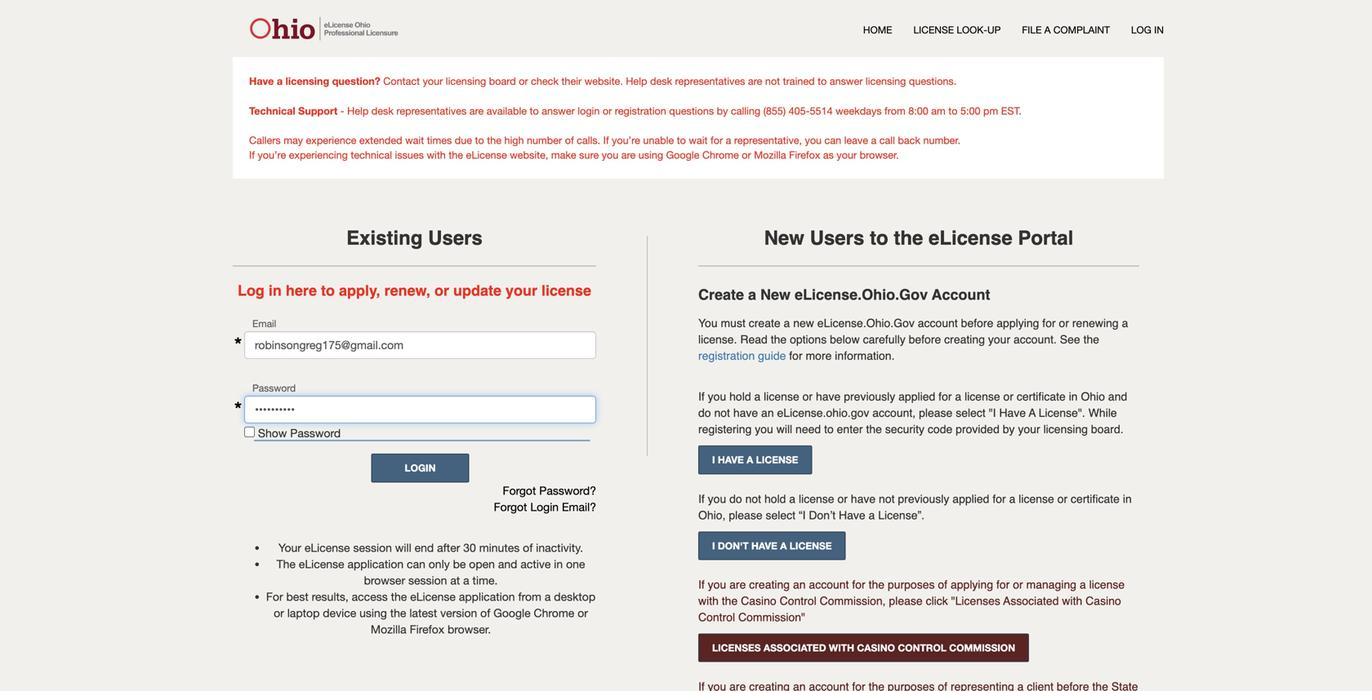 Task type: vqa. For each thing, say whether or not it's contained in the screenshot.
the Robinson,
no



Task type: locate. For each thing, give the bounding box(es) containing it.
1 horizontal spatial applying
[[997, 317, 1039, 330]]

1 vertical spatial please
[[729, 509, 763, 522]]

1 horizontal spatial have
[[839, 509, 866, 522]]

certificate down board.
[[1071, 493, 1120, 506]]

if up registering
[[698, 391, 705, 404]]

license inside license look-up link
[[914, 24, 954, 35]]

code
[[928, 423, 953, 436]]

for up "licenses
[[997, 579, 1010, 592]]

board
[[489, 75, 516, 87]]

"licenses
[[951, 595, 1001, 608]]

have inside i have a license button
[[718, 455, 744, 466]]

account,
[[873, 407, 916, 420]]

wait up issues
[[405, 134, 424, 146]]

users for existing
[[428, 227, 483, 250]]

using down unable
[[639, 149, 663, 161]]

2 vertical spatial license
[[790, 541, 832, 552]]

please up don't
[[729, 509, 763, 522]]

are inside if you are creating an account for the purposes of applying for or managing a license with the casino control commission, please click "licenses associated with casino control commission"
[[730, 579, 746, 592]]

information.
[[835, 350, 895, 363]]

1 vertical spatial chrome
[[534, 607, 575, 620]]

users up create a new elicense.ohio.gov account
[[810, 227, 865, 250]]

0 horizontal spatial certificate
[[1017, 391, 1066, 404]]

high
[[504, 134, 524, 146]]

0 vertical spatial by
[[717, 105, 728, 117]]

representatives up times
[[397, 105, 467, 117]]

control
[[780, 595, 817, 608], [698, 611, 735, 625], [898, 643, 947, 654]]

-
[[340, 105, 344, 117]]

of up click
[[938, 579, 948, 592]]

have inside if you do not hold a license or have not previously applied for a license or certificate in ohio, please select "i don't have a license".
[[851, 493, 876, 506]]

in inside if you do not hold a license or have not previously applied for a license or certificate in ohio, please select "i don't have a license".
[[1123, 493, 1132, 506]]

0 vertical spatial mozilla
[[754, 149, 786, 161]]

are up calling
[[748, 75, 763, 87]]

log inside log in link
[[1131, 24, 1152, 35]]

i for i don't have a license
[[712, 541, 715, 552]]

home link
[[863, 23, 892, 37]]

have a licensing question? contact your licensing board or check their website. help desk representatives are not trained to answer licensing questions.
[[249, 75, 957, 87]]

have up technical
[[249, 75, 274, 87]]

of up make
[[565, 134, 574, 146]]

0 horizontal spatial creating
[[749, 579, 790, 592]]

or inside technical support - help desk representatives are available to answer login or registration questions by calling (855) 405-5514 weekdays from 8:00 am to 5:00 pm est.
[[603, 105, 612, 117]]

please up code
[[919, 407, 953, 420]]

desk up technical support - help desk representatives are available to answer login or registration questions by calling (855) 405-5514 weekdays from 8:00 am to 5:00 pm est.
[[650, 75, 672, 87]]

file a complaint link
[[1022, 23, 1110, 37]]

registration up unable
[[615, 105, 666, 117]]

0 vertical spatial using
[[639, 149, 663, 161]]

i left don't
[[712, 541, 715, 552]]

password
[[252, 383, 296, 394], [290, 427, 341, 440]]

log
[[1131, 24, 1152, 35], [238, 283, 265, 299]]

0 vertical spatial google
[[666, 149, 700, 161]]

1 horizontal spatial help
[[626, 75, 647, 87]]

update
[[453, 283, 502, 299]]

1 horizontal spatial can
[[825, 134, 841, 146]]

0 horizontal spatial users
[[428, 227, 483, 250]]

licensing inside if you hold a license or have previously applied for a license or certificate in ohio and do not have an elicense.ohio.gov account, please select "i have a license". while registering you will need to enter the security code provided by your licensing board.
[[1044, 423, 1088, 436]]

experience
[[306, 134, 356, 146]]

license inside if you are creating an account for the purposes of applying for or managing a license with the casino control commission, please click "licenses associated with casino control commission"
[[1089, 579, 1125, 592]]

license".
[[1039, 407, 1086, 420]]

applied inside if you hold a license or have previously applied for a license or certificate in ohio and do not have an elicense.ohio.gov account, please select "i have a license". while registering you will need to enter the security code provided by your licensing board.
[[899, 391, 936, 404]]

elicense.ohio.gov inside you must create a new elicense.ohio.gov account before applying for or renewing a license. read the options below carefully before creating your account. see the registration guide for more information.
[[818, 317, 915, 330]]

please
[[919, 407, 953, 420], [729, 509, 763, 522], [889, 595, 923, 608]]

elicense up the account
[[929, 227, 1013, 250]]

google down time.
[[494, 607, 531, 620]]

1 vertical spatial have
[[999, 407, 1026, 420]]

0 horizontal spatial applied
[[899, 391, 936, 404]]

session
[[353, 541, 392, 555], [408, 574, 447, 588]]

answer inside have a licensing question? contact your licensing board or check their website. help desk representatives are not trained to answer licensing questions.
[[830, 75, 863, 87]]

associated down commission"
[[764, 643, 826, 654]]

have
[[816, 391, 841, 404], [733, 407, 758, 420], [718, 455, 744, 466], [851, 493, 876, 506], [752, 541, 778, 552]]

log for log in
[[1131, 24, 1152, 35]]

are right sure
[[621, 149, 636, 161]]

for up code
[[939, 391, 952, 404]]

0 horizontal spatial select
[[766, 509, 796, 522]]

login
[[578, 105, 600, 117]]

previously
[[844, 391, 896, 404], [898, 493, 950, 506]]

1 vertical spatial representatives
[[397, 105, 467, 117]]

applied up account,
[[899, 391, 936, 404]]

and down minutes
[[498, 558, 517, 571]]

0 vertical spatial browser.
[[860, 149, 899, 161]]

unable
[[643, 134, 674, 146]]

creating up commission"
[[749, 579, 790, 592]]

405-
[[789, 105, 810, 117]]

1 horizontal spatial creating
[[944, 333, 985, 347]]

have inside the i don't have a license button
[[752, 541, 778, 552]]

your left account.
[[988, 333, 1011, 347]]

registration down license.
[[698, 350, 755, 363]]

not left the trained
[[765, 75, 780, 87]]

have right don't
[[839, 509, 866, 522]]

0 horizontal spatial using
[[360, 607, 387, 620]]

if right calls.
[[603, 134, 609, 146]]

you must create a new elicense.ohio.gov account before applying for or renewing a license. read the options below carefully before creating your account. see the registration guide for more information.
[[698, 317, 1128, 363]]

help right -
[[347, 105, 369, 117]]

help up technical support - help desk representatives are available to answer login or registration questions by calling (855) 405-5514 weekdays from 8:00 am to 5:00 pm est.
[[626, 75, 647, 87]]

2 vertical spatial control
[[898, 643, 947, 654]]

your inside you must create a new elicense.ohio.gov account before applying for or renewing a license. read the options below carefully before creating your account. see the registration guide for more information.
[[988, 333, 1011, 347]]

an up i have a license on the right bottom of the page
[[761, 407, 774, 420]]

not up license".
[[879, 493, 895, 506]]

can inside your elicense session will end after 30 minutes of inactivity. the elicense application can only be open and active in one browser session at a time. for best results, access the elicense application from a desktop or laptop device using the latest version of google chrome or mozilla firefox browser.
[[407, 558, 426, 571]]

answer
[[830, 75, 863, 87], [542, 105, 575, 117]]

if up ohio,
[[698, 493, 705, 506]]

0 horizontal spatial by
[[717, 105, 728, 117]]

session down only
[[408, 574, 447, 588]]

0 vertical spatial previously
[[844, 391, 896, 404]]

None checkbox
[[244, 427, 255, 438]]

0 horizontal spatial application
[[348, 558, 404, 571]]

license down "i
[[790, 541, 832, 552]]

help inside have a licensing question? contact your licensing board or check their website. help desk representatives are not trained to answer licensing questions.
[[626, 75, 647, 87]]

1 vertical spatial an
[[793, 579, 806, 592]]

1 i from the top
[[712, 455, 715, 466]]

1 horizontal spatial firefox
[[789, 149, 820, 161]]

a
[[1045, 24, 1051, 35], [277, 75, 283, 87], [726, 134, 731, 146], [871, 134, 877, 146], [748, 287, 756, 303], [784, 317, 790, 330], [1122, 317, 1128, 330], [754, 391, 761, 404], [955, 391, 962, 404], [747, 455, 753, 466], [789, 493, 796, 506], [1009, 493, 1016, 506], [869, 509, 875, 522], [780, 541, 787, 552], [463, 574, 469, 588], [1080, 579, 1086, 592], [545, 590, 551, 604]]

are inside have a licensing question? contact your licensing board or check their website. help desk representatives are not trained to answer licensing questions.
[[748, 75, 763, 87]]

1 vertical spatial applying
[[951, 579, 993, 592]]

available
[[487, 105, 527, 117]]

0 horizontal spatial previously
[[844, 391, 896, 404]]

0 vertical spatial log
[[1131, 24, 1152, 35]]

do inside if you hold a license or have previously applied for a license or certificate in ohio and do not have an elicense.ohio.gov account, please select "i have a license". while registering you will need to enter the security code provided by your licensing board.
[[698, 407, 711, 420]]

0 horizontal spatial help
[[347, 105, 369, 117]]

0 vertical spatial applying
[[997, 317, 1039, 330]]

with down times
[[427, 149, 446, 161]]

will inside if you hold a license or have previously applied for a license or certificate in ohio and do not have an elicense.ohio.gov account, please select "i have a license". while registering you will need to enter the security code provided by your licensing board.
[[777, 423, 793, 436]]

i inside the i don't have a license button
[[712, 541, 715, 552]]

wait down questions
[[689, 134, 708, 146]]

by
[[717, 105, 728, 117], [1003, 423, 1015, 436]]

previously up account,
[[844, 391, 896, 404]]

i have a license
[[712, 455, 798, 466]]

application up 'browser'
[[348, 558, 404, 571]]

1 vertical spatial help
[[347, 105, 369, 117]]

certificate inside if you hold a license or have previously applied for a license or certificate in ohio and do not have an elicense.ohio.gov account, please select "i have a license". while registering you will need to enter the security code provided by your licensing board.
[[1017, 391, 1066, 404]]

0 vertical spatial forgot
[[503, 484, 536, 498]]

i inside i have a license button
[[712, 455, 715, 466]]

from inside your elicense session will end after 30 minutes of inactivity. the elicense application can only be open and active in one browser session at a time. for best results, access the elicense application from a desktop or laptop device using the latest version of google chrome or mozilla firefox browser.
[[518, 590, 542, 604]]

using inside callers may experience extended wait times due to the high number of calls. if you're unable to wait for a representative, you can leave a call back number. if you're experiencing technical issues with the elicense website, make sure you are using google chrome or mozilla firefox as your browser.
[[639, 149, 663, 161]]

0 vertical spatial do
[[698, 407, 711, 420]]

"i
[[799, 509, 806, 522]]

browser. down call
[[860, 149, 899, 161]]

1 vertical spatial elicense.ohio.gov
[[818, 317, 915, 330]]

firefox inside callers may experience extended wait times due to the high number of calls. if you're unable to wait for a representative, you can leave a call back number. if you're experiencing technical issues with the elicense website, make sure you are using google chrome or mozilla firefox as your browser.
[[789, 149, 820, 161]]

1 users from the left
[[428, 227, 483, 250]]

0 vertical spatial you're
[[612, 134, 640, 146]]

to right available
[[530, 105, 539, 117]]

1 vertical spatial from
[[518, 590, 542, 604]]

1 horizontal spatial answer
[[830, 75, 863, 87]]

1 vertical spatial associated
[[764, 643, 826, 654]]

you down 5514
[[805, 134, 822, 146]]

to
[[818, 75, 827, 87], [530, 105, 539, 117], [949, 105, 958, 117], [475, 134, 484, 146], [677, 134, 686, 146], [870, 227, 889, 250], [321, 283, 335, 299], [824, 423, 834, 436]]

if inside if you hold a license or have previously applied for a license or certificate in ohio and do not have an elicense.ohio.gov account, please select "i have a license". while registering you will need to enter the security code provided by your licensing board.
[[698, 391, 705, 404]]

"i
[[989, 407, 996, 420]]

0 horizontal spatial mozilla
[[371, 623, 407, 637]]

an inside if you are creating an account for the purposes of applying for or managing a license with the casino control commission, please click "licenses associated with casino control commission"
[[793, 579, 806, 592]]

desk inside technical support - help desk representatives are available to answer login or registration questions by calling (855) 405-5514 weekdays from 8:00 am to 5:00 pm est.
[[372, 105, 394, 117]]

0 horizontal spatial wait
[[405, 134, 424, 146]]

answer up weekdays
[[830, 75, 863, 87]]

1 horizontal spatial casino
[[857, 643, 895, 654]]

creating inside if you are creating an account for the purposes of applying for or managing a license with the casino control commission, please click "licenses associated with casino control commission"
[[749, 579, 790, 592]]

at
[[450, 574, 460, 588]]

application down time.
[[459, 590, 515, 604]]

0 vertical spatial answer
[[830, 75, 863, 87]]

make
[[551, 149, 576, 161]]

have inside if you do not hold a license or have not previously applied for a license or certificate in ohio, please select "i don't have a license".
[[839, 509, 866, 522]]

1 horizontal spatial account
[[918, 317, 958, 330]]

est.
[[1001, 105, 1022, 117]]

not
[[765, 75, 780, 87], [714, 407, 730, 420], [745, 493, 761, 506], [879, 493, 895, 506]]

desk up extended
[[372, 105, 394, 117]]

0 vertical spatial account
[[918, 317, 958, 330]]

website.
[[585, 75, 623, 87]]

users up update
[[428, 227, 483, 250]]

enter
[[837, 423, 863, 436]]

laptop
[[287, 607, 320, 620]]

do down i have a license button
[[730, 493, 742, 506]]

the inside if you hold a license or have previously applied for a license or certificate in ohio and do not have an elicense.ohio.gov account, please select "i have a license". while registering you will need to enter the security code provided by your licensing board.
[[866, 423, 882, 436]]

by left calling
[[717, 105, 728, 117]]

0 vertical spatial and
[[1108, 391, 1128, 404]]

before right carefully
[[909, 333, 941, 347]]

2 wait from the left
[[689, 134, 708, 146]]

0 horizontal spatial associated
[[764, 643, 826, 654]]

1 vertical spatial hold
[[765, 493, 786, 506]]

from
[[885, 105, 906, 117], [518, 590, 542, 604]]

0 vertical spatial control
[[780, 595, 817, 608]]

your right "contact"
[[423, 75, 443, 87]]

do up registering
[[698, 407, 711, 420]]

select left "i
[[766, 509, 796, 522]]

select
[[956, 407, 986, 420], [766, 509, 796, 522]]

file
[[1022, 24, 1042, 35]]

application
[[348, 558, 404, 571], [459, 590, 515, 604]]

2 horizontal spatial control
[[898, 643, 947, 654]]

if for if you are creating an account for the purposes of applying for or managing a license with the casino control commission, please click "licenses associated with casino control commission"
[[698, 579, 705, 592]]

file a complaint
[[1022, 24, 1110, 35]]

can inside callers may experience extended wait times due to the high number of calls. if you're unable to wait for a representative, you can leave a call back number. if you're experiencing technical issues with the elicense website, make sure you are using google chrome or mozilla firefox as your browser.
[[825, 134, 841, 146]]

2 i from the top
[[712, 541, 715, 552]]

mozilla down representative,
[[754, 149, 786, 161]]

elicense down due at the left top of the page
[[466, 149, 507, 161]]

elicense.ohio.gov up carefully
[[818, 317, 915, 330]]

0 horizontal spatial browser.
[[448, 623, 491, 637]]

of inside callers may experience extended wait times due to the high number of calls. if you're unable to wait for a representative, you can leave a call back number. if you're experiencing technical issues with the elicense website, make sure you are using google chrome or mozilla firefox as your browser.
[[565, 134, 574, 146]]

are down don't
[[730, 579, 746, 592]]

hold down i have a license button
[[765, 493, 786, 506]]

associated inside if you are creating an account for the purposes of applying for or managing a license with the casino control commission, please click "licenses associated with casino control commission"
[[1003, 595, 1059, 608]]

5514
[[810, 105, 833, 117]]

Email text field
[[244, 332, 596, 360]]

None button
[[371, 454, 469, 483]]

if for if you do not hold a license or have not previously applied for a license or certificate in ohio, please select "i don't have a license".
[[698, 493, 705, 506]]

from left 8:00 at the right top
[[885, 105, 906, 117]]

elicense up the results,
[[299, 558, 344, 571]]

with down the managing
[[1062, 595, 1083, 608]]

0 vertical spatial can
[[825, 134, 841, 146]]

ohio,
[[698, 509, 726, 522]]

results,
[[312, 590, 349, 604]]

registration inside you must create a new elicense.ohio.gov account before applying for or renewing a license. read the options below carefully before creating your account. see the registration guide for more information.
[[698, 350, 755, 363]]

browser. for firefox
[[448, 623, 491, 637]]

ohio
[[1081, 391, 1105, 404]]

your
[[279, 541, 301, 555]]

contact
[[383, 75, 420, 87]]

hold inside if you do not hold a license or have not previously applied for a license or certificate in ohio, please select "i don't have a license".
[[765, 493, 786, 506]]

0 horizontal spatial account
[[809, 579, 849, 592]]

chrome inside your elicense session will end after 30 minutes of inactivity. the elicense application can only be open and active in one browser session at a time. for best results, access the elicense application from a desktop or laptop device using the latest version of google chrome or mozilla firefox browser.
[[534, 607, 575, 620]]

to right unable
[[677, 134, 686, 146]]

log left in
[[1131, 24, 1152, 35]]

have right don't
[[752, 541, 778, 552]]

forgot left login
[[494, 501, 527, 514]]

8:00
[[909, 105, 929, 117]]

1 vertical spatial do
[[730, 493, 742, 506]]

1 vertical spatial registration
[[698, 350, 755, 363]]

for down questions
[[711, 134, 723, 146]]

1 vertical spatial log
[[238, 283, 265, 299]]

1 horizontal spatial log
[[1131, 24, 1152, 35]]

desk inside have a licensing question? contact your licensing board or check their website. help desk representatives are not trained to answer licensing questions.
[[650, 75, 672, 87]]

i
[[712, 455, 715, 466], [712, 541, 715, 552]]

0 horizontal spatial you're
[[258, 149, 286, 161]]

0 vertical spatial chrome
[[702, 149, 739, 161]]

1 horizontal spatial previously
[[898, 493, 950, 506]]

have down enter
[[851, 493, 876, 506]]

browser. inside callers may experience extended wait times due to the high number of calls. if you're unable to wait for a representative, you can leave a call back number. if you're experiencing technical issues with the elicense website, make sure you are using google chrome or mozilla firefox as your browser.
[[860, 149, 899, 161]]

answer inside technical support - help desk representatives are available to answer login or registration questions by calling (855) 405-5514 weekdays from 8:00 am to 5:00 pm est.
[[542, 105, 575, 117]]

(855)
[[763, 105, 786, 117]]

registering
[[698, 423, 752, 436]]

version
[[440, 607, 477, 620]]

0 horizontal spatial hold
[[730, 391, 751, 404]]

password right show
[[290, 427, 341, 440]]

1 horizontal spatial hold
[[765, 493, 786, 506]]

using down 'access' at left
[[360, 607, 387, 620]]

license
[[542, 283, 591, 299], [764, 391, 800, 404], [965, 391, 1000, 404], [799, 493, 835, 506], [1019, 493, 1054, 506], [1089, 579, 1125, 592]]

help inside technical support - help desk representatives are available to answer login or registration questions by calling (855) 405-5514 weekdays from 8:00 am to 5:00 pm est.
[[347, 105, 369, 117]]

chrome down 'desktop'
[[534, 607, 575, 620]]

more
[[806, 350, 832, 363]]

1 vertical spatial select
[[766, 509, 796, 522]]

1 horizontal spatial before
[[961, 317, 994, 330]]

1 vertical spatial using
[[360, 607, 387, 620]]

may
[[284, 134, 303, 146]]

callers may experience extended wait times due to the high number of calls. if you're unable to wait for a representative, you can leave a call back number. if you're experiencing technical issues with the elicense website, make sure you are using google chrome or mozilla firefox as your browser.
[[249, 134, 961, 161]]

with inside button
[[829, 643, 854, 654]]

Password password field
[[244, 396, 596, 424]]

0 horizontal spatial answer
[[542, 105, 575, 117]]

1 horizontal spatial an
[[793, 579, 806, 592]]

1 horizontal spatial using
[[639, 149, 663, 161]]

elicense.ohio.gov up below at the right of page
[[795, 287, 928, 303]]

account
[[932, 287, 990, 303]]

am
[[931, 105, 946, 117]]

1 horizontal spatial google
[[666, 149, 700, 161]]

have down registering
[[718, 455, 744, 466]]

applied
[[899, 391, 936, 404], [953, 493, 990, 506]]

0 vertical spatial desk
[[650, 75, 672, 87]]

existing users
[[346, 227, 483, 250]]

casino inside button
[[857, 643, 895, 654]]

0 vertical spatial registration
[[615, 105, 666, 117]]

you down don't
[[708, 579, 726, 592]]

0 vertical spatial password
[[252, 383, 296, 394]]

1 vertical spatial answer
[[542, 105, 575, 117]]

1 horizontal spatial by
[[1003, 423, 1015, 436]]

after
[[437, 541, 460, 555]]

30
[[463, 541, 476, 555]]

create
[[749, 317, 781, 330]]

0 vertical spatial will
[[777, 423, 793, 436]]

forgot
[[503, 484, 536, 498], [494, 501, 527, 514]]

associated down the managing
[[1003, 595, 1059, 608]]

with up licenses
[[698, 595, 719, 608]]

are left available
[[470, 105, 484, 117]]

please down purposes
[[889, 595, 923, 608]]

if you are creating an account for the purposes of applying for or managing a license with the casino control commission, please click "licenses associated with casino control commission"
[[698, 579, 1125, 625]]

1 vertical spatial application
[[459, 590, 515, 604]]

2 users from the left
[[810, 227, 865, 250]]

an up commission"
[[793, 579, 806, 592]]

0 horizontal spatial an
[[761, 407, 774, 420]]

applying up "licenses
[[951, 579, 993, 592]]

forgot up login
[[503, 484, 536, 498]]

have
[[249, 75, 274, 87], [999, 407, 1026, 420], [839, 509, 866, 522]]

in down inactivity.
[[554, 558, 563, 571]]

account up commission,
[[809, 579, 849, 592]]

licensing
[[286, 75, 329, 87], [446, 75, 486, 87], [866, 75, 906, 87], [1044, 423, 1088, 436]]

or inside have a licensing question? contact your licensing board or check their website. help desk representatives are not trained to answer licensing questions.
[[519, 75, 528, 87]]

0 horizontal spatial can
[[407, 558, 426, 571]]

0 horizontal spatial representatives
[[397, 105, 467, 117]]

browser. inside your elicense session will end after 30 minutes of inactivity. the elicense application can only be open and active in one browser session at a time. for best results, access the elicense application from a desktop or laptop device using the latest version of google chrome or mozilla firefox browser.
[[448, 623, 491, 637]]

users
[[428, 227, 483, 250], [810, 227, 865, 250]]

0 vertical spatial help
[[626, 75, 647, 87]]

certificate up a
[[1017, 391, 1066, 404]]

and inside your elicense session will end after 30 minutes of inactivity. the elicense application can only be open and active in one browser session at a time. for best results, access the elicense application from a desktop or laptop device using the latest version of google chrome or mozilla firefox browser.
[[498, 558, 517, 571]]

for down provided
[[993, 493, 1006, 506]]

a inside i have a license button
[[747, 455, 753, 466]]

your down 'leave'
[[837, 149, 857, 161]]

1 vertical spatial applied
[[953, 493, 990, 506]]

licensing up support
[[286, 75, 329, 87]]

create
[[698, 287, 744, 303]]

0 vertical spatial an
[[761, 407, 774, 420]]

browser. down version
[[448, 623, 491, 637]]

in
[[1154, 24, 1164, 35]]

not inside if you hold a license or have previously applied for a license or certificate in ohio and do not have an elicense.ohio.gov account, please select "i have a license". while registering you will need to enter the security code provided by your licensing board.
[[714, 407, 730, 420]]

registration guide link
[[698, 350, 786, 363]]

1 vertical spatial previously
[[898, 493, 950, 506]]

1 horizontal spatial representatives
[[675, 75, 745, 87]]

will left 'end'
[[395, 541, 412, 555]]

email?
[[562, 501, 596, 514]]

0 horizontal spatial firefox
[[410, 623, 444, 637]]

can down 'end'
[[407, 558, 426, 571]]

users for new
[[810, 227, 865, 250]]

license".
[[878, 509, 925, 522]]

select inside if you hold a license or have previously applied for a license or certificate in ohio and do not have an elicense.ohio.gov account, please select "i have a license". while registering you will need to enter the security code provided by your licensing board.
[[956, 407, 986, 420]]

elicense.ohio.gov
[[795, 287, 928, 303], [818, 317, 915, 330]]

and inside if you hold a license or have previously applied for a license or certificate in ohio and do not have an elicense.ohio.gov account, please select "i have a license". while registering you will need to enter the security code provided by your licensing board.
[[1108, 391, 1128, 404]]

minutes
[[479, 541, 520, 555]]

using inside your elicense session will end after 30 minutes of inactivity. the elicense application can only be open and active in one browser session at a time. for best results, access the elicense application from a desktop or laptop device using the latest version of google chrome or mozilla firefox browser.
[[360, 607, 387, 620]]

a inside file a complaint link
[[1045, 24, 1051, 35]]

1 vertical spatial account
[[809, 579, 849, 592]]

0 vertical spatial new
[[764, 227, 805, 250]]

if inside if you are creating an account for the purposes of applying for or managing a license with the casino control commission, please click "licenses associated with casino control commission"
[[698, 579, 705, 592]]

control inside "licenses associated with casino control commission" button
[[898, 643, 947, 654]]

control up licenses
[[698, 611, 735, 625]]

firefox left as
[[789, 149, 820, 161]]

0 vertical spatial associated
[[1003, 595, 1059, 608]]

google down unable
[[666, 149, 700, 161]]

license look-up
[[914, 24, 1001, 35]]

do
[[698, 407, 711, 420], [730, 493, 742, 506]]

if inside if you do not hold a license or have not previously applied for a license or certificate in ohio, please select "i don't have a license".
[[698, 493, 705, 506]]

your inside if you hold a license or have previously applied for a license or certificate in ohio and do not have an elicense.ohio.gov account, please select "i have a license". while registering you will need to enter the security code provided by your licensing board.
[[1018, 423, 1040, 436]]

1 horizontal spatial from
[[885, 105, 906, 117]]

1 horizontal spatial associated
[[1003, 595, 1059, 608]]

time.
[[473, 574, 498, 588]]

license left look-
[[914, 24, 954, 35]]

calling
[[731, 105, 761, 117]]

1 vertical spatial browser.
[[448, 623, 491, 637]]

0 vertical spatial please
[[919, 407, 953, 420]]

issues
[[395, 149, 424, 161]]



Task type: describe. For each thing, give the bounding box(es) containing it.
licenses associated with casino control commission
[[712, 643, 1016, 654]]

1 horizontal spatial session
[[408, 574, 447, 588]]

you up i have a license on the right bottom of the page
[[755, 423, 773, 436]]

desktop
[[554, 590, 596, 604]]

trained
[[783, 75, 815, 87]]

best
[[286, 590, 309, 604]]

0 horizontal spatial session
[[353, 541, 392, 555]]

you
[[698, 317, 718, 330]]

device
[[323, 607, 356, 620]]

commission,
[[820, 595, 886, 608]]

apply,
[[339, 283, 380, 299]]

question?
[[332, 75, 380, 87]]

chrome inside callers may experience extended wait times due to the high number of calls. if you're unable to wait for a representative, you can leave a call back number. if you're experiencing technical issues with the elicense website, make sure you are using google chrome or mozilla firefox as your browser.
[[702, 149, 739, 161]]

account.
[[1014, 333, 1057, 347]]

create a new elicense.ohio.gov account
[[698, 287, 990, 303]]

to right due at the left top of the page
[[475, 134, 484, 146]]

creating inside you must create a new elicense.ohio.gov account before applying for or renewing a license. read the options below carefully before creating your account. see the registration guide for more information.
[[944, 333, 985, 347]]

extended
[[359, 134, 402, 146]]

select inside if you do not hold a license or have not previously applied for a license or certificate in ohio, please select "i don't have a license".
[[766, 509, 796, 522]]

technical
[[351, 149, 392, 161]]

are inside technical support - help desk representatives are available to answer login or registration questions by calling (855) 405-5514 weekdays from 8:00 am to 5:00 pm est.
[[470, 105, 484, 117]]

login
[[530, 501, 559, 514]]

to right here
[[321, 283, 335, 299]]

mozilla inside your elicense session will end after 30 minutes of inactivity. the elicense application can only be open and active in one browser session at a time. for best results, access the elicense application from a desktop or laptop device using the latest version of google chrome or mozilla firefox browser.
[[371, 623, 407, 637]]

from inside technical support - help desk representatives are available to answer login or registration questions by calling (855) 405-5514 weekdays from 8:00 am to 5:00 pm est.
[[885, 105, 906, 117]]

i for i have a license
[[712, 455, 715, 466]]

leave
[[844, 134, 868, 146]]

1 horizontal spatial you're
[[612, 134, 640, 146]]

up
[[988, 24, 1001, 35]]

complaint
[[1054, 24, 1110, 35]]

carefully
[[863, 333, 906, 347]]

or inside if you are creating an account for the purposes of applying for or managing a license with the casino control commission, please click "licenses associated with casino control commission"
[[1013, 579, 1023, 592]]

representatives inside technical support - help desk representatives are available to answer login or registration questions by calling (855) 405-5514 weekdays from 8:00 am to 5:00 pm est.
[[397, 105, 467, 117]]

of up active
[[523, 541, 533, 555]]

mozilla inside callers may experience extended wait times due to the high number of calls. if you're unable to wait for a representative, you can leave a call back number. if you're experiencing technical issues with the elicense website, make sure you are using google chrome or mozilla firefox as your browser.
[[754, 149, 786, 161]]

your inside have a licensing question? contact your licensing board or check their website. help desk representatives are not trained to answer licensing questions.
[[423, 75, 443, 87]]

commission"
[[738, 611, 805, 625]]

of right version
[[480, 607, 490, 620]]

previously inside if you do not hold a license or have not previously applied for a license or certificate in ohio, please select "i don't have a license".
[[898, 493, 950, 506]]

log in here to apply, renew, or update your license
[[238, 283, 591, 299]]

1 vertical spatial control
[[698, 611, 735, 625]]

security
[[885, 423, 925, 436]]

please inside if you do not hold a license or have not previously applied for a license or certificate in ohio, please select "i don't have a license".
[[729, 509, 763, 522]]

back
[[898, 134, 921, 146]]

a
[[1029, 407, 1036, 420]]

see
[[1060, 333, 1081, 347]]

in inside if you hold a license or have previously applied for a license or certificate in ohio and do not have an elicense.ohio.gov account, please select "i have a license". while registering you will need to enter the security code provided by your licensing board.
[[1069, 391, 1078, 404]]

for down options at the right of the page
[[789, 350, 803, 363]]

for inside if you hold a license or have previously applied for a license or certificate in ohio and do not have an elicense.ohio.gov account, please select "i have a license". while registering you will need to enter the security code provided by your licensing board.
[[939, 391, 952, 404]]

with inside callers may experience extended wait times due to the high number of calls. if you're unable to wait for a representative, you can leave a call back number. if you're experiencing technical issues with the elicense website, make sure you are using google chrome or mozilla firefox as your browser.
[[427, 149, 446, 161]]

renewing
[[1072, 317, 1119, 330]]

to inside if you hold a license or have previously applied for a license or certificate in ohio and do not have an elicense.ohio.gov account, please select "i have a license". while registering you will need to enter the security code provided by your licensing board.
[[824, 423, 834, 436]]

you inside if you are creating an account for the purposes of applying for or managing a license with the casino control commission, please click "licenses associated with casino control commission"
[[708, 579, 726, 592]]

your inside callers may experience extended wait times due to the high number of calls. if you're unable to wait for a representative, you can leave a call back number. if you're experiencing technical issues with the elicense website, make sure you are using google chrome or mozilla firefox as your browser.
[[837, 149, 857, 161]]

representatives inside have a licensing question? contact your licensing board or check their website. help desk representatives are not trained to answer licensing questions.
[[675, 75, 745, 87]]

portal
[[1018, 227, 1074, 250]]

1 vertical spatial forgot
[[494, 501, 527, 514]]

1 horizontal spatial control
[[780, 595, 817, 608]]

times
[[427, 134, 452, 146]]

0 vertical spatial application
[[348, 558, 404, 571]]

1 wait from the left
[[405, 134, 424, 146]]

license inside the i don't have a license button
[[790, 541, 832, 552]]

licensing left board
[[446, 75, 486, 87]]

to inside have a licensing question? contact your licensing board or check their website. help desk representatives are not trained to answer licensing questions.
[[818, 75, 827, 87]]

email
[[252, 318, 276, 330]]

by inside technical support - help desk representatives are available to answer login or registration questions by calling (855) 405-5514 weekdays from 8:00 am to 5:00 pm est.
[[717, 105, 728, 117]]

firefox inside your elicense session will end after 30 minutes of inactivity. the elicense application can only be open and active in one browser session at a time. for best results, access the elicense application from a desktop or laptop device using the latest version of google chrome or mozilla firefox browser.
[[410, 623, 444, 637]]

be
[[453, 558, 466, 571]]

for up account.
[[1043, 317, 1056, 330]]

access
[[352, 590, 388, 604]]

to up create a new elicense.ohio.gov account
[[870, 227, 889, 250]]

account inside you must create a new elicense.ohio.gov account before applying for or renewing a license. read the options below carefully before creating your account. see the registration guide for more information.
[[918, 317, 958, 330]]

website,
[[510, 149, 548, 161]]

1 vertical spatial before
[[909, 333, 941, 347]]

browser. for your
[[860, 149, 899, 161]]

not down i have a license button
[[745, 493, 761, 506]]

you right sure
[[602, 149, 619, 161]]

due
[[455, 134, 472, 146]]

weekdays
[[836, 105, 882, 117]]

for inside callers may experience extended wait times due to the high number of calls. if you're unable to wait for a representative, you can leave a call back number. if you're experiencing technical issues with the elicense website, make sure you are using google chrome or mozilla firefox as your browser.
[[711, 134, 723, 146]]

if you do not hold a license or have not previously applied for a license or certificate in ohio, please select "i don't have a license".
[[698, 493, 1132, 522]]

associated inside button
[[764, 643, 826, 654]]

sure
[[579, 149, 599, 161]]

check
[[531, 75, 559, 87]]

need
[[796, 423, 821, 436]]

elicense up latest
[[410, 590, 456, 604]]

are inside callers may experience extended wait times due to the high number of calls. if you're unable to wait for a representative, you can leave a call back number. if you're experiencing technical issues with the elicense website, make sure you are using google chrome or mozilla firefox as your browser.
[[621, 149, 636, 161]]

hold inside if you hold a license or have previously applied for a license or certificate in ohio and do not have an elicense.ohio.gov account, please select "i have a license". while registering you will need to enter the security code provided by your licensing board.
[[730, 391, 751, 404]]

representative,
[[734, 134, 802, 146]]

in inside your elicense session will end after 30 minutes of inactivity. the elicense application can only be open and active in one browser session at a time. for best results, access the elicense application from a desktop or laptop device using the latest version of google chrome or mozilla firefox browser.
[[554, 558, 563, 571]]

or inside you must create a new elicense.ohio.gov account before applying for or renewing a license. read the options below carefully before creating your account. see the registration guide for more information.
[[1059, 317, 1069, 330]]

not inside have a licensing question? contact your licensing board or check their website. help desk representatives are not trained to answer licensing questions.
[[765, 75, 780, 87]]

if you hold a license or have previously applied for a license or certificate in ohio and do not have an elicense.ohio.gov account, please select "i have a license". while registering you will need to enter the security code provided by your licensing board.
[[698, 391, 1128, 436]]

0 vertical spatial have
[[249, 75, 274, 87]]

0 vertical spatial elicense.ohio.gov
[[795, 287, 928, 303]]

of inside if you are creating an account for the purposes of applying for or managing a license with the casino control commission, please click "licenses associated with casino control commission"
[[938, 579, 948, 592]]

elicense.ohio.gov
[[777, 407, 870, 420]]

2 horizontal spatial casino
[[1086, 595, 1121, 608]]

elicense right your
[[305, 541, 350, 555]]

read
[[740, 333, 768, 347]]

account inside if you are creating an account for the purposes of applying for or managing a license with the casino control commission, please click "licenses associated with casino control commission"
[[809, 579, 849, 592]]

licensing up weekdays
[[866, 75, 906, 87]]

1 horizontal spatial application
[[459, 590, 515, 604]]

latest
[[410, 607, 437, 620]]

browser
[[364, 574, 405, 588]]

an inside if you hold a license or have previously applied for a license or certificate in ohio and do not have an elicense.ohio.gov account, please select "i have a license". while registering you will need to enter the security code provided by your licensing board.
[[761, 407, 774, 420]]

one
[[566, 558, 585, 571]]

or inside callers may experience extended wait times due to the high number of calls. if you're unable to wait for a representative, you can leave a call back number. if you're experiencing technical issues with the elicense website, make sure you are using google chrome or mozilla firefox as your browser.
[[742, 149, 751, 161]]

license inside i have a license button
[[756, 455, 798, 466]]

log for log in here to apply, renew, or update your license
[[238, 283, 265, 299]]

log in link
[[1131, 23, 1164, 37]]

questions
[[669, 105, 714, 117]]

for up commission,
[[852, 579, 866, 592]]

technical support - help desk representatives are available to answer login or registration questions by calling (855) 405-5514 weekdays from 8:00 am to 5:00 pm est.
[[249, 105, 1022, 117]]

end
[[415, 541, 434, 555]]

elicense inside callers may experience extended wait times due to the high number of calls. if you're unable to wait for a representative, you can leave a call back number. if you're experiencing technical issues with the elicense website, make sure you are using google chrome or mozilla firefox as your browser.
[[466, 149, 507, 161]]

i have a license button
[[698, 446, 812, 475]]

here
[[286, 283, 317, 299]]

have up elicense.ohio.gov
[[816, 391, 841, 404]]

forgot password? forgot login email?
[[494, 484, 596, 514]]

don't
[[718, 541, 749, 552]]

certificate inside if you do not hold a license or have not previously applied for a license or certificate in ohio, please select "i don't have a license".
[[1071, 493, 1120, 506]]

a inside the i don't have a license button
[[780, 541, 787, 552]]

1 vertical spatial new
[[761, 287, 791, 303]]

applying inside you must create a new elicense.ohio.gov account before applying for or renewing a license. read the options below carefully before creating your account. see the registration guide for more information.
[[997, 317, 1039, 330]]

please inside if you are creating an account for the purposes of applying for or managing a license with the casino control commission, please click "licenses associated with casino control commission"
[[889, 595, 923, 608]]

google inside your elicense session will end after 30 minutes of inactivity. the elicense application can only be open and active in one browser session at a time. for best results, access the elicense application from a desktop or laptop device using the latest version of google chrome or mozilla firefox browser.
[[494, 607, 531, 620]]

options
[[790, 333, 827, 347]]

will inside your elicense session will end after 30 minutes of inactivity. the elicense application can only be open and active in one browser session at a time. for best results, access the elicense application from a desktop or laptop device using the latest version of google chrome or mozilla firefox browser.
[[395, 541, 412, 555]]

their
[[562, 75, 582, 87]]

while
[[1089, 407, 1117, 420]]

only
[[429, 558, 450, 571]]

show password
[[255, 427, 341, 440]]

your right update
[[506, 283, 538, 299]]

previously inside if you hold a license or have previously applied for a license or certificate in ohio and do not have an elicense.ohio.gov account, please select "i have a license". while registering you will need to enter the security code provided by your licensing board.
[[844, 391, 896, 404]]

license.
[[698, 333, 737, 347]]

applying inside if you are creating an account for the purposes of applying for or managing a license with the casino control commission, please click "licenses associated with casino control commission"
[[951, 579, 993, 592]]

1 vertical spatial password
[[290, 427, 341, 440]]

don't
[[809, 509, 836, 522]]

i don't have a license button
[[698, 532, 846, 561]]

log in
[[1131, 24, 1164, 35]]

by inside if you hold a license or have previously applied for a license or certificate in ohio and do not have an elicense.ohio.gov account, please select "i have a license". while registering you will need to enter the security code provided by your licensing board.
[[1003, 423, 1015, 436]]

password?
[[539, 484, 596, 498]]

inactivity.
[[536, 541, 583, 555]]

elicense ohio professional licensure image
[[244, 16, 408, 41]]

please inside if you hold a license or have previously applied for a license or certificate in ohio and do not have an elicense.ohio.gov account, please select "i have a license". while registering you will need to enter the security code provided by your licensing board.
[[919, 407, 953, 420]]

below
[[830, 333, 860, 347]]

for inside if you do not hold a license or have not previously applied for a license or certificate in ohio, please select "i don't have a license".
[[993, 493, 1006, 506]]

applied inside if you do not hold a license or have not previously applied for a license or certificate in ohio, please select "i don't have a license".
[[953, 493, 990, 506]]

google inside callers may experience extended wait times due to the high number of calls. if you're unable to wait for a representative, you can leave a call back number. if you're experiencing technical issues with the elicense website, make sure you are using google chrome or mozilla firefox as your browser.
[[666, 149, 700, 161]]

forgot password? link
[[503, 483, 596, 499]]

registration inside technical support - help desk representatives are available to answer login or registration questions by calling (855) 405-5514 weekdays from 8:00 am to 5:00 pm est.
[[615, 105, 666, 117]]

a inside if you are creating an account for the purposes of applying for or managing a license with the casino control commission, please click "licenses associated with casino control commission"
[[1080, 579, 1086, 592]]

to right am
[[949, 105, 958, 117]]

licenses associated with casino control commission button
[[698, 634, 1029, 663]]

existing
[[346, 227, 423, 250]]

0 vertical spatial before
[[961, 317, 994, 330]]

you up registering
[[708, 391, 726, 404]]

i don't have a license
[[712, 541, 832, 552]]

if for if you hold a license or have previously applied for a license or certificate in ohio and do not have an elicense.ohio.gov account, please select "i have a license". while registering you will need to enter the security code provided by your licensing board.
[[698, 391, 705, 404]]

have inside if you hold a license or have previously applied for a license or certificate in ohio and do not have an elicense.ohio.gov account, please select "i have a license". while registering you will need to enter the security code provided by your licensing board.
[[999, 407, 1026, 420]]

in left here
[[269, 283, 282, 299]]

license look-up link
[[914, 23, 1001, 37]]

experiencing
[[289, 149, 348, 161]]

if down callers
[[249, 149, 255, 161]]

0 horizontal spatial casino
[[741, 595, 777, 608]]

do inside if you do not hold a license or have not previously applied for a license or certificate in ohio, please select "i don't have a license".
[[730, 493, 742, 506]]

you inside if you do not hold a license or have not previously applied for a license or certificate in ohio, please select "i don't have a license".
[[708, 493, 726, 506]]

5:00
[[961, 105, 981, 117]]

have up registering
[[733, 407, 758, 420]]



